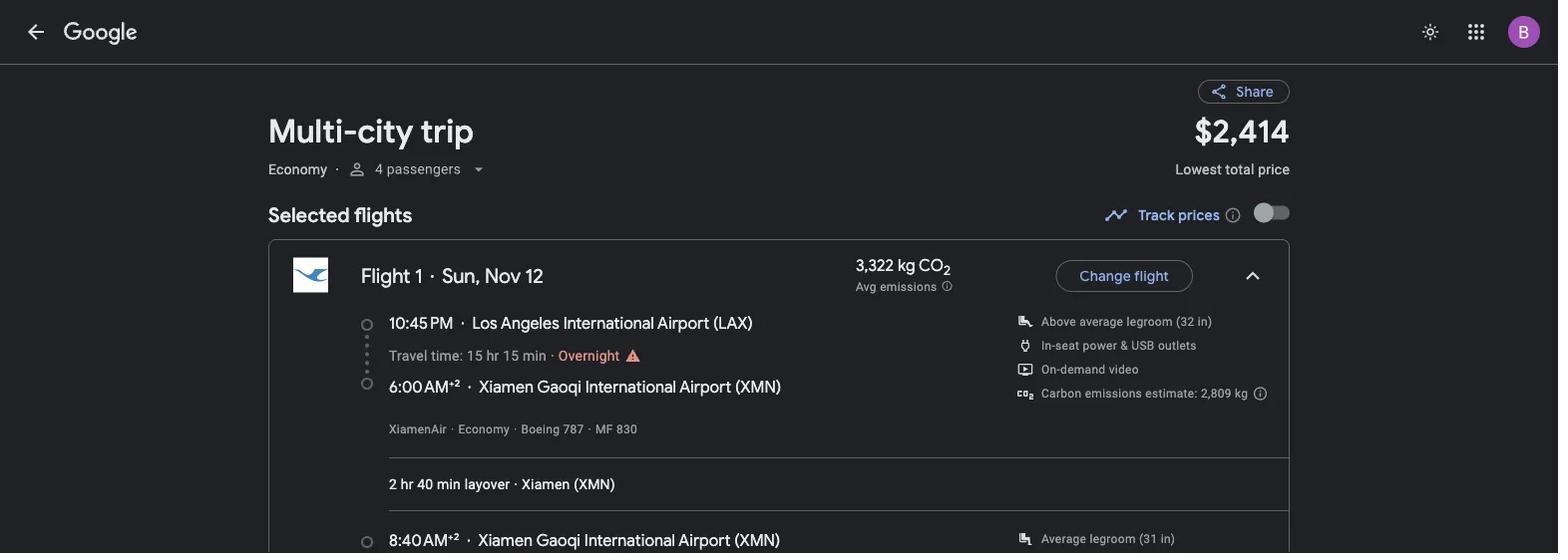 Task type: describe. For each thing, give the bounding box(es) containing it.
city
[[358, 111, 413, 152]]

carbon emissions estimate: 2,809 kilograms element
[[1042, 387, 1248, 401]]

change flight
[[1080, 267, 1169, 285]]

0 horizontal spatial in)
[[1161, 533, 1176, 547]]

1 horizontal spatial in)
[[1198, 315, 1213, 329]]

above average legroom (32 in)
[[1042, 315, 1213, 329]]

(xmn) for 6:00 am
[[735, 378, 781, 398]]

total
[[1226, 161, 1255, 178]]

international for 8:40 am
[[584, 531, 675, 552]]

0 vertical spatial min
[[523, 348, 547, 364]]

nov
[[485, 263, 521, 289]]

2414 us dollars element
[[1195, 111, 1290, 152]]

0 horizontal spatial min
[[437, 476, 461, 493]]

1 vertical spatial xiamen
[[522, 476, 570, 493]]

1 vertical spatial 2
[[389, 476, 397, 493]]

airport for 6:00 am
[[680, 378, 732, 398]]

emissions for avg
[[880, 280, 937, 294]]

1 vertical spatial kg
[[1235, 387, 1248, 401]]

track
[[1139, 207, 1175, 224]]

1 vertical spatial (xmn)
[[574, 476, 615, 493]]

avg emissions
[[856, 280, 937, 294]]

4 passengers button
[[339, 146, 497, 194]]

 image inside main content
[[451, 423, 454, 437]]

emissions for carbon
[[1085, 387, 1142, 401]]

passengers
[[387, 161, 461, 178]]

3,322 kg co 2
[[856, 256, 951, 279]]

xiamen (xmn)
[[522, 476, 615, 493]]

lowest
[[1176, 161, 1222, 178]]

Arrival time: 6:00 AM on  Tuesday, November 14. text field
[[389, 378, 460, 398]]

main content containing multi-city trip
[[268, 64, 1290, 554]]

&
[[1121, 339, 1128, 353]]

xiamen gaoqi international airport (xmn) for 8:40 am
[[478, 531, 780, 552]]

los
[[472, 314, 498, 334]]

trip
[[421, 111, 474, 152]]

 image for economy
[[335, 161, 339, 178]]

none text field containing $2,414
[[1176, 111, 1290, 196]]

price
[[1258, 161, 1290, 178]]

estimate:
[[1146, 387, 1198, 401]]

0 vertical spatial airport
[[658, 314, 709, 334]]

in-
[[1042, 339, 1056, 353]]

prices
[[1178, 207, 1220, 224]]

share
[[1236, 83, 1274, 101]]

avg
[[856, 280, 877, 294]]

2,809
[[1201, 387, 1232, 401]]

4
[[375, 161, 383, 178]]

change
[[1080, 267, 1131, 285]]

gaoqi for 8:40 am
[[536, 531, 581, 552]]

12
[[525, 263, 544, 289]]

8:40 am
[[389, 531, 448, 552]]

international for 6:00 am
[[585, 378, 676, 398]]

above
[[1042, 315, 1076, 329]]

travel time: 15 hr 15 min
[[389, 348, 547, 364]]

$2,414 lowest total price
[[1176, 111, 1290, 178]]

1
[[415, 263, 423, 289]]

flight
[[1134, 267, 1169, 285]]

 image for travel time: 15 hr 15 min
[[551, 348, 555, 364]]

multi-city trip
[[268, 111, 474, 152]]

on-demand video
[[1042, 363, 1139, 377]]

0 horizontal spatial economy
[[268, 161, 327, 178]]

boeing
[[521, 423, 560, 437]]

travel
[[389, 348, 428, 364]]

kg inside 3,322 kg co 2
[[898, 256, 915, 276]]

sun,
[[442, 263, 480, 289]]

2 inside 3,322 kg co 2
[[944, 262, 951, 279]]

loading results progress bar
[[0, 64, 1558, 68]]

change appearance image
[[1407, 8, 1455, 56]]

outlets
[[1158, 339, 1197, 353]]

4 passengers
[[375, 161, 461, 178]]

2 hr 40 min layover
[[389, 476, 510, 493]]

2 15 from the left
[[503, 348, 519, 364]]



Task type: vqa. For each thing, say whether or not it's contained in the screenshot.
KG inside 3,322 kg CO 2
yes



Task type: locate. For each thing, give the bounding box(es) containing it.
+2 inside 8:40 am +2
[[448, 531, 459, 544]]

1 vertical spatial emissions
[[1085, 387, 1142, 401]]

gaoqi down xiamen (xmn)
[[536, 531, 581, 552]]

go back image
[[24, 20, 48, 44]]

None text field
[[1176, 111, 1290, 196]]

economy down multi-
[[268, 161, 327, 178]]

+2 down 2 hr 40 min layover
[[448, 531, 459, 544]]

carbon emissions estimate: 2,809 kg
[[1042, 387, 1248, 401]]

selected flights
[[268, 203, 412, 228]]

(lax)
[[713, 314, 753, 334]]

xiamen for 6:00 am
[[479, 378, 534, 398]]

track prices
[[1139, 207, 1220, 224]]

average
[[1080, 315, 1124, 329]]

15 down angeles
[[503, 348, 519, 364]]

Multi-city trip text field
[[268, 111, 1152, 152]]

airport
[[658, 314, 709, 334], [680, 378, 732, 398], [679, 531, 731, 552]]

usb
[[1132, 339, 1155, 353]]

xiamen down 'travel time: 15 hr 15 min'
[[479, 378, 534, 398]]

demand
[[1061, 363, 1106, 377]]

2 right 3,322
[[944, 262, 951, 279]]

40
[[417, 476, 433, 493]]

kg up 'avg emissions'
[[898, 256, 915, 276]]

0 vertical spatial economy
[[268, 161, 327, 178]]

 image
[[451, 423, 454, 437]]

2 vertical spatial airport
[[679, 531, 731, 552]]

carbon
[[1042, 387, 1082, 401]]

(xmn) for 8:40 am
[[734, 531, 780, 552]]

0 vertical spatial in)
[[1198, 315, 1213, 329]]

2 vertical spatial international
[[584, 531, 675, 552]]

 image right 1
[[431, 264, 434, 288]]

15 right time:
[[467, 348, 483, 364]]

1 vertical spatial xiamen gaoqi international airport (xmn)
[[478, 531, 780, 552]]

hr
[[487, 348, 499, 364], [401, 476, 414, 493]]

0 vertical spatial legroom
[[1127, 315, 1173, 329]]

2 left 40 at the bottom of page
[[389, 476, 397, 493]]

emissions
[[880, 280, 937, 294], [1085, 387, 1142, 401]]

15
[[467, 348, 483, 364], [503, 348, 519, 364]]

xiamenair
[[389, 423, 447, 437]]

power
[[1083, 339, 1117, 353]]

gaoqi up the boeing 787 on the bottom left
[[537, 378, 582, 398]]

legroom left (31
[[1090, 533, 1136, 547]]

1 horizontal spatial hr
[[487, 348, 499, 364]]

1 horizontal spatial kg
[[1235, 387, 1248, 401]]

gaoqi
[[537, 378, 582, 398], [536, 531, 581, 552]]

average legroom (31 in)
[[1042, 533, 1176, 547]]

xiamen gaoqi international airport (xmn) down xiamen (xmn)
[[478, 531, 780, 552]]

economy
[[268, 161, 327, 178], [458, 423, 510, 437]]

1 vertical spatial international
[[585, 378, 676, 398]]

flight 1
[[361, 263, 423, 289]]

share button
[[1198, 80, 1290, 104]]

flights
[[354, 203, 412, 228]]

min right 40 at the bottom of page
[[437, 476, 461, 493]]

+2
[[449, 378, 460, 390], [448, 531, 459, 544]]

0 vertical spatial emissions
[[880, 280, 937, 294]]

international
[[563, 314, 654, 334], [585, 378, 676, 398], [584, 531, 675, 552]]

hr down los
[[487, 348, 499, 364]]

1 vertical spatial gaoqi
[[536, 531, 581, 552]]

1 vertical spatial economy
[[458, 423, 510, 437]]

in) right (32
[[1198, 315, 1213, 329]]

8:40 am +2
[[389, 531, 459, 552]]

1 vertical spatial airport
[[680, 378, 732, 398]]

(xmn)
[[735, 378, 781, 398], [574, 476, 615, 493], [734, 531, 780, 552]]

0 vertical spatial (xmn)
[[735, 378, 781, 398]]

xiamen gaoqi international airport (xmn) for 6:00 am
[[479, 378, 781, 398]]

kg
[[898, 256, 915, 276], [1235, 387, 1248, 401]]

mf 830
[[596, 423, 638, 437]]

average
[[1042, 533, 1087, 547]]

hr left 40 at the bottom of page
[[401, 476, 414, 493]]

gaoqi for 6:00 am
[[537, 378, 582, 398]]

(32
[[1176, 315, 1195, 329]]

Departure time: 10:45 PM. text field
[[389, 314, 453, 334]]

1 horizontal spatial emissions
[[1085, 387, 1142, 401]]

10:45 pm
[[389, 314, 453, 334]]

787
[[563, 423, 584, 437]]

min
[[523, 348, 547, 364], [437, 476, 461, 493]]

xiamen down boeing on the left of page
[[522, 476, 570, 493]]

boeing 787
[[521, 423, 584, 437]]

on-
[[1042, 363, 1061, 377]]

 image left "4"
[[335, 161, 339, 178]]

6:00 am +2
[[389, 378, 460, 398]]

main content
[[268, 64, 1290, 554]]

in)
[[1198, 315, 1213, 329], [1161, 533, 1176, 547]]

international up mf 830
[[585, 378, 676, 398]]

1 vertical spatial hr
[[401, 476, 414, 493]]

1 vertical spatial in)
[[1161, 533, 1176, 547]]

time:
[[431, 348, 463, 364]]

selected
[[268, 203, 350, 228]]

0 horizontal spatial emissions
[[880, 280, 937, 294]]

1 horizontal spatial economy
[[458, 423, 510, 437]]

0 vertical spatial gaoqi
[[537, 378, 582, 398]]

0 horizontal spatial 2
[[389, 476, 397, 493]]

Departure time: 8:40 AM on  Tuesday, November 14. text field
[[389, 531, 459, 552]]

2
[[944, 262, 951, 279], [389, 476, 397, 493]]

co
[[919, 256, 944, 276]]

layover
[[465, 476, 510, 493]]

 image right layover at the left of the page
[[514, 476, 518, 493]]

sun, nov 12
[[442, 263, 544, 289]]

1 vertical spatial legroom
[[1090, 533, 1136, 547]]

$2,414
[[1195, 111, 1290, 152]]

1 vertical spatial min
[[437, 476, 461, 493]]

 image left the overnight
[[551, 348, 555, 364]]

0 vertical spatial +2
[[449, 378, 460, 390]]

+2 for 8:40 am
[[448, 531, 459, 544]]

 image
[[335, 161, 339, 178], [431, 264, 434, 288], [551, 348, 555, 364], [514, 423, 517, 437], [514, 476, 518, 493]]

emissions down video
[[1085, 387, 1142, 401]]

in-seat power & usb outlets
[[1042, 339, 1197, 353]]

multi-
[[268, 111, 358, 152]]

min down angeles
[[523, 348, 547, 364]]

xiamen down layover at the left of the page
[[478, 531, 533, 552]]

seat
[[1056, 339, 1080, 353]]

xiamen gaoqi international airport (xmn)
[[479, 378, 781, 398], [478, 531, 780, 552]]

emissions down 3,322 kg co 2 at right
[[880, 280, 937, 294]]

6:00 am
[[389, 378, 449, 398]]

los angeles international airport (lax)
[[472, 314, 753, 334]]

video
[[1109, 363, 1139, 377]]

2 vertical spatial xiamen
[[478, 531, 533, 552]]

international up the overnight
[[563, 314, 654, 334]]

1 vertical spatial +2
[[448, 531, 459, 544]]

0 vertical spatial xiamen
[[479, 378, 534, 398]]

0 horizontal spatial kg
[[898, 256, 915, 276]]

0 horizontal spatial hr
[[401, 476, 414, 493]]

0 vertical spatial hr
[[487, 348, 499, 364]]

0 vertical spatial international
[[563, 314, 654, 334]]

1 15 from the left
[[467, 348, 483, 364]]

0 horizontal spatial 15
[[467, 348, 483, 364]]

1 horizontal spatial 2
[[944, 262, 951, 279]]

 image left boeing on the left of page
[[514, 423, 517, 437]]

 image for 2 hr 40 min layover
[[514, 476, 518, 493]]

xiamen for 8:40 am
[[478, 531, 533, 552]]

0 vertical spatial kg
[[898, 256, 915, 276]]

xiamen gaoqi international airport (xmn) up mf 830
[[479, 378, 781, 398]]

flight
[[361, 263, 410, 289]]

angeles
[[501, 314, 560, 334]]

0 vertical spatial 2
[[944, 262, 951, 279]]

(31
[[1139, 533, 1158, 547]]

1 horizontal spatial 15
[[503, 348, 519, 364]]

+2 inside 6:00 am +2
[[449, 378, 460, 390]]

international down xiamen (xmn)
[[584, 531, 675, 552]]

overnight
[[559, 348, 620, 364]]

1 horizontal spatial min
[[523, 348, 547, 364]]

+2 for 6:00 am
[[449, 378, 460, 390]]

legroom
[[1127, 315, 1173, 329], [1090, 533, 1136, 547]]

kg right 2,809
[[1235, 387, 1248, 401]]

learn more about tracked prices image
[[1224, 207, 1242, 224]]

3,322
[[856, 256, 894, 276]]

in) right (31
[[1161, 533, 1176, 547]]

change flight button
[[1056, 252, 1193, 300]]

airport for 8:40 am
[[679, 531, 731, 552]]

xiamen
[[479, 378, 534, 398], [522, 476, 570, 493], [478, 531, 533, 552]]

economy up layover at the left of the page
[[458, 423, 510, 437]]

0 vertical spatial xiamen gaoqi international airport (xmn)
[[479, 378, 781, 398]]

2 vertical spatial (xmn)
[[734, 531, 780, 552]]

legroom up usb
[[1127, 315, 1173, 329]]

+2 down time:
[[449, 378, 460, 390]]



